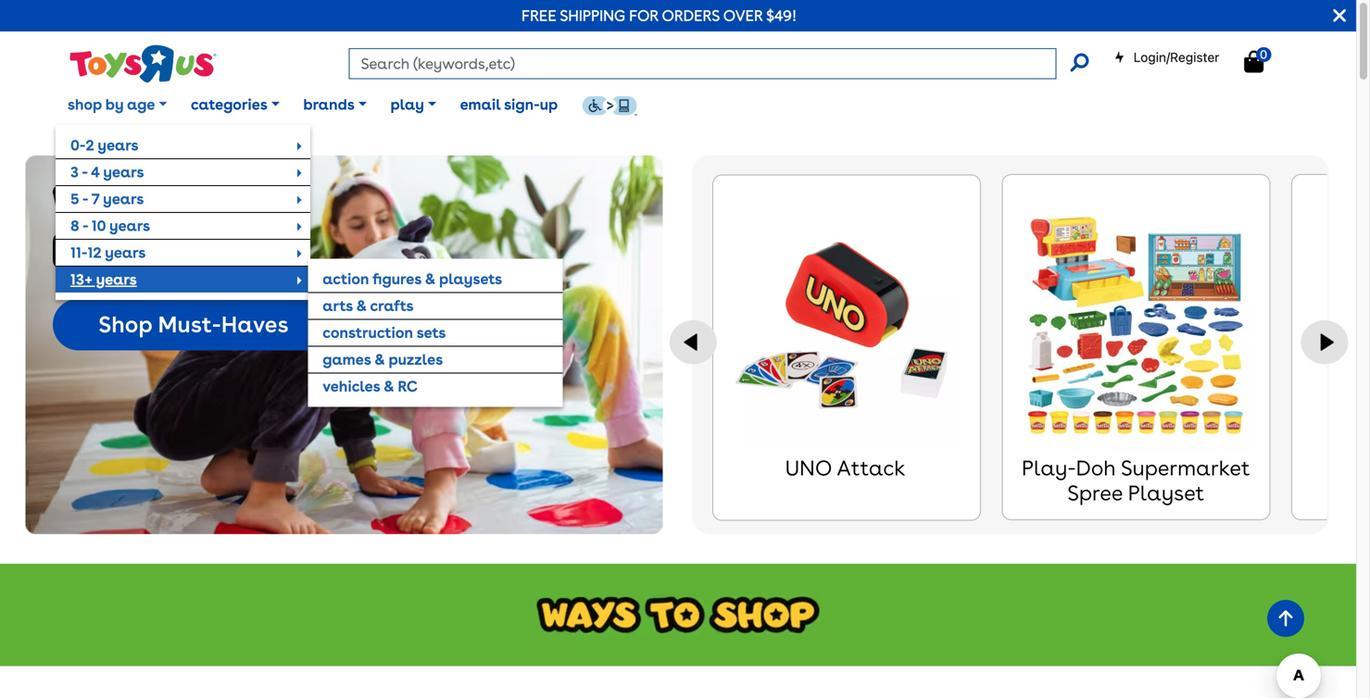 Task type: locate. For each thing, give the bounding box(es) containing it.
13-plus menu
[[308, 259, 563, 407]]

- right 5 at top left
[[82, 190, 88, 208]]

0 vertical spatial -
[[82, 163, 88, 181]]

free shipping for orders over $49!
[[522, 6, 797, 25]]

construction
[[323, 324, 413, 342]]

&
[[425, 270, 436, 288], [356, 297, 367, 315], [375, 351, 385, 369], [384, 378, 394, 396]]

13+ years button
[[56, 267, 311, 293]]

shipping
[[560, 6, 626, 25]]

-
[[82, 163, 88, 181], [82, 190, 88, 208], [82, 217, 88, 235]]

free shipping for orders over $49! link
[[522, 6, 797, 25]]

8 - 10 years button
[[56, 213, 311, 239]]

crafts
[[370, 297, 414, 315]]

2 - from the top
[[82, 190, 88, 208]]

3 - 4 years button
[[56, 159, 311, 185]]

0-2 years button
[[56, 132, 311, 158]]

years down 12
[[96, 270, 137, 289]]

figures
[[373, 270, 422, 288]]

menu bar
[[56, 72, 1357, 407]]

2 vertical spatial -
[[82, 217, 88, 235]]

sign-
[[504, 95, 540, 114]]

orders
[[662, 6, 720, 25]]

over
[[724, 6, 763, 25]]

years right '4' on the top left
[[103, 163, 144, 181]]

years inside popup button
[[96, 270, 137, 289]]

twister hero image desktop image
[[25, 156, 663, 535]]

0-2 years 3 - 4 years 5 - 7 years 8 - 10 years 11-12 years
[[70, 136, 150, 262]]

- right 3
[[82, 163, 88, 181]]

winter must haves image
[[53, 184, 302, 269]]

shop by age
[[67, 95, 155, 114]]

email
[[460, 95, 501, 114]]

0-
[[70, 136, 86, 154]]

action figures & playsets link
[[308, 266, 563, 292]]

& right arts
[[356, 297, 367, 315]]

years right the 2
[[98, 136, 139, 154]]

1 vertical spatial -
[[82, 190, 88, 208]]

years
[[98, 136, 139, 154], [103, 163, 144, 181], [103, 190, 144, 208], [109, 217, 150, 235], [105, 244, 146, 262], [96, 270, 137, 289]]

0 link
[[1245, 47, 1283, 74]]

up
[[540, 95, 558, 114]]

games & puzzles link
[[308, 347, 563, 373]]

construction sets link
[[308, 320, 563, 346]]

& left rc
[[384, 378, 394, 396]]

games
[[323, 351, 371, 369]]

5
[[70, 190, 79, 208]]

4
[[91, 163, 100, 181]]

None search field
[[349, 48, 1089, 79]]

vehicles & rc link
[[308, 374, 563, 400]]

10
[[91, 217, 106, 235]]

- right the 8
[[82, 217, 88, 235]]

menu bar containing shop by age
[[56, 72, 1357, 407]]

$49!
[[767, 6, 797, 25]]

email sign-up
[[460, 95, 558, 114]]

go to next image
[[1302, 321, 1349, 365]]

must-
[[158, 311, 221, 338]]

puzzles
[[389, 351, 443, 369]]

Enter Keyword or Item No. search field
[[349, 48, 1057, 79]]



Task type: describe. For each thing, give the bounding box(es) containing it.
13+
[[70, 270, 93, 289]]

age
[[127, 95, 155, 114]]

brands
[[303, 95, 355, 114]]

years right 10
[[109, 217, 150, 235]]

toys r us image
[[68, 43, 216, 85]]

5 - 7 years button
[[56, 186, 311, 212]]

shop-by-age menu
[[56, 125, 563, 407]]

haves
[[221, 311, 289, 338]]

shop by age button
[[56, 82, 179, 128]]

2
[[86, 136, 94, 154]]

shop
[[99, 311, 152, 338]]

12
[[88, 244, 102, 262]]

arts
[[323, 297, 353, 315]]

years right 12
[[105, 244, 146, 262]]

sets
[[417, 324, 446, 342]]

& down construction
[[375, 351, 385, 369]]

vehicles
[[323, 378, 380, 396]]

go to previous image
[[670, 321, 718, 365]]

brands button
[[292, 82, 379, 128]]

ways to shop image
[[0, 564, 1357, 667]]

free
[[522, 6, 557, 25]]

& up arts & crafts link
[[425, 270, 436, 288]]

action
[[323, 270, 369, 288]]

by
[[105, 95, 124, 114]]

8
[[70, 217, 79, 235]]

categories button
[[179, 82, 292, 128]]

0
[[1261, 47, 1268, 61]]

7
[[92, 190, 100, 208]]

11-
[[70, 244, 88, 262]]

playsets
[[439, 270, 502, 288]]

play
[[391, 95, 424, 114]]

1 - from the top
[[82, 163, 88, 181]]

action figures & playsets arts & crafts construction sets games & puzzles vehicles & rc
[[323, 270, 502, 396]]

close button image
[[1334, 6, 1347, 26]]

arts & crafts link
[[308, 293, 563, 319]]

shopping bag image
[[1245, 51, 1264, 73]]

login/register
[[1134, 50, 1220, 65]]

11-12 years button
[[56, 240, 311, 266]]

shop must-haves
[[99, 311, 289, 338]]

email sign-up link
[[448, 82, 570, 128]]

years right 7
[[103, 190, 144, 208]]

13+ years
[[70, 270, 137, 289]]

categories
[[191, 95, 268, 114]]

for
[[629, 6, 659, 25]]

this icon serves as a link to download the essential accessibility assistive technology app for individuals with physical disabilities. it is featured as part of our commitment to diversity and inclusion. image
[[582, 96, 637, 116]]

3
[[70, 163, 79, 181]]

shop
[[67, 95, 102, 114]]

login/register button
[[1115, 48, 1220, 67]]

3 - from the top
[[82, 217, 88, 235]]

play button
[[379, 82, 448, 128]]

rc
[[398, 378, 418, 396]]



Task type: vqa. For each thing, say whether or not it's contained in the screenshot.
THIS ICON SERVES AS A LINK TO DOWNLOAD THE ESSENTIAL ACCESSIBILITY ASSISTIVE TECHNOLOGY APP FOR INDIVIDUALS WITH PHYSICAL DISABILITIES. IT IS FEATURED AS PART OF OUR COMMITMENT TO DIVERSITY AND INCLUSION.
yes



